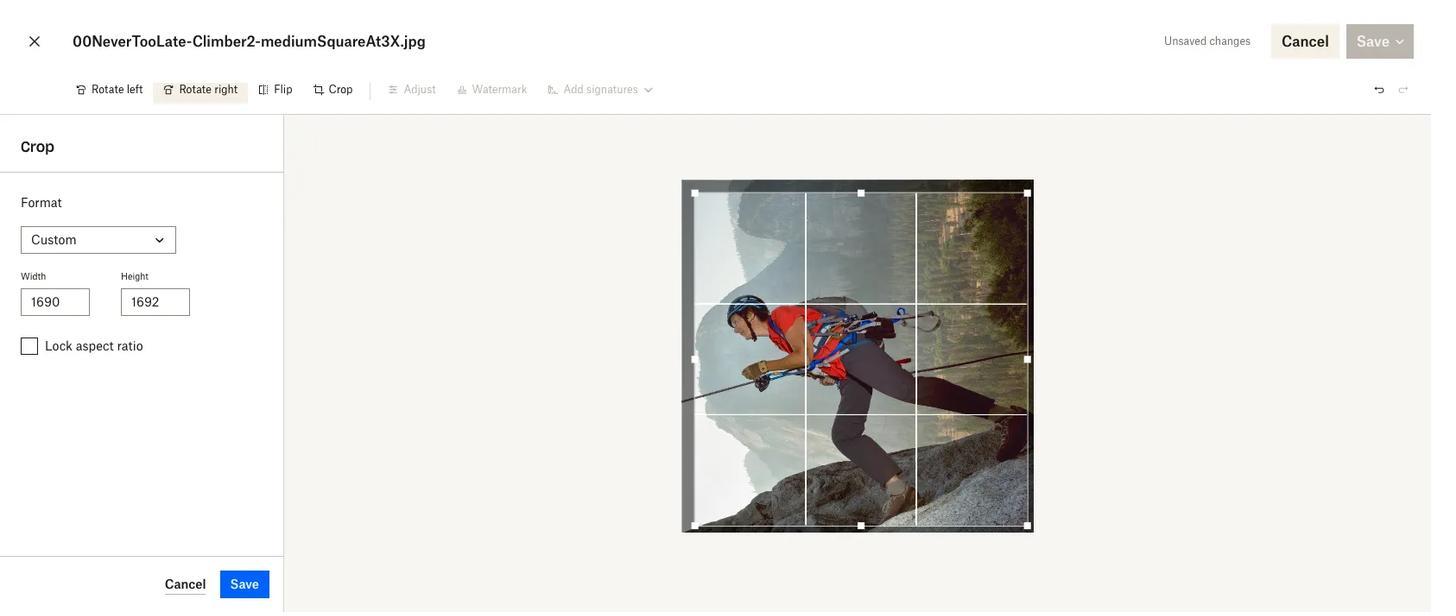 Task type: describe. For each thing, give the bounding box(es) containing it.
rotate left
[[92, 83, 143, 96]]

climber2-
[[192, 33, 261, 50]]

crop inside crop button
[[329, 83, 353, 96]]

rotate left button
[[66, 76, 153, 104]]

right
[[214, 83, 238, 96]]

cancel for left cancel button
[[165, 577, 206, 591]]

unsaved
[[1165, 35, 1207, 48]]

rotate for rotate left
[[92, 83, 124, 96]]

height
[[121, 271, 149, 282]]

rotate right
[[179, 83, 238, 96]]

save button
[[220, 571, 270, 599]]

custom
[[31, 233, 77, 247]]

flip button
[[248, 76, 303, 104]]

save
[[230, 577, 259, 592]]

0 vertical spatial cancel button
[[1272, 24, 1340, 59]]

ratio
[[117, 339, 143, 353]]

flip
[[274, 83, 292, 96]]

crop button
[[303, 76, 363, 104]]

0 horizontal spatial cancel button
[[165, 574, 206, 595]]

00nevertoolate-
[[73, 33, 192, 50]]

format
[[21, 195, 62, 210]]

Format button
[[21, 226, 176, 254]]

unsaved changes
[[1165, 35, 1251, 48]]

aspect
[[76, 339, 114, 353]]

rotate for rotate right
[[179, 83, 212, 96]]

Width number field
[[31, 293, 79, 312]]



Task type: vqa. For each thing, say whether or not it's contained in the screenshot.
rightmost Cancel button
yes



Task type: locate. For each thing, give the bounding box(es) containing it.
lock aspect ratio
[[45, 339, 143, 353]]

mediumsquareat3x.jpg
[[261, 33, 426, 50]]

cancel
[[1282, 33, 1329, 50], [165, 577, 206, 591]]

left
[[127, 83, 143, 96]]

1 horizontal spatial crop
[[329, 83, 353, 96]]

rotate inside button
[[92, 83, 124, 96]]

0 horizontal spatial cancel
[[165, 577, 206, 591]]

1 vertical spatial cancel button
[[165, 574, 206, 595]]

cancel button right the changes
[[1272, 24, 1340, 59]]

cancel for the top cancel button
[[1282, 33, 1329, 50]]

crop down mediumsquareat3x.jpg
[[329, 83, 353, 96]]

rotate left the 'left'
[[92, 83, 124, 96]]

0 horizontal spatial crop
[[21, 138, 54, 156]]

0 vertical spatial cancel
[[1282, 33, 1329, 50]]

1 vertical spatial cancel
[[165, 577, 206, 591]]

0 horizontal spatial rotate
[[92, 83, 124, 96]]

crop up format
[[21, 138, 54, 156]]

changes
[[1210, 35, 1251, 48]]

Height number field
[[131, 293, 180, 312]]

cancel inside cancel button
[[1282, 33, 1329, 50]]

cancel right the changes
[[1282, 33, 1329, 50]]

1 horizontal spatial cancel
[[1282, 33, 1329, 50]]

cancel left the save
[[165, 577, 206, 591]]

2 rotate from the left
[[179, 83, 212, 96]]

00nevertoolate-climber2-mediumsquareat3x.jpg
[[73, 33, 426, 50]]

1 rotate from the left
[[92, 83, 124, 96]]

rotate
[[92, 83, 124, 96], [179, 83, 212, 96]]

crop
[[329, 83, 353, 96], [21, 138, 54, 156]]

1 vertical spatial crop
[[21, 138, 54, 156]]

0 vertical spatial crop
[[329, 83, 353, 96]]

rotate left right
[[179, 83, 212, 96]]

1 horizontal spatial cancel button
[[1272, 24, 1340, 59]]

close image
[[24, 28, 45, 55]]

rotate right button
[[153, 76, 248, 104]]

lock
[[45, 339, 72, 353]]

alert
[[1028, 172, 1410, 613]]

cancel button left save 'button' at left bottom
[[165, 574, 206, 595]]

1 horizontal spatial rotate
[[179, 83, 212, 96]]

rotate inside button
[[179, 83, 212, 96]]

width
[[21, 271, 46, 282]]

cancel button
[[1272, 24, 1340, 59], [165, 574, 206, 595]]



